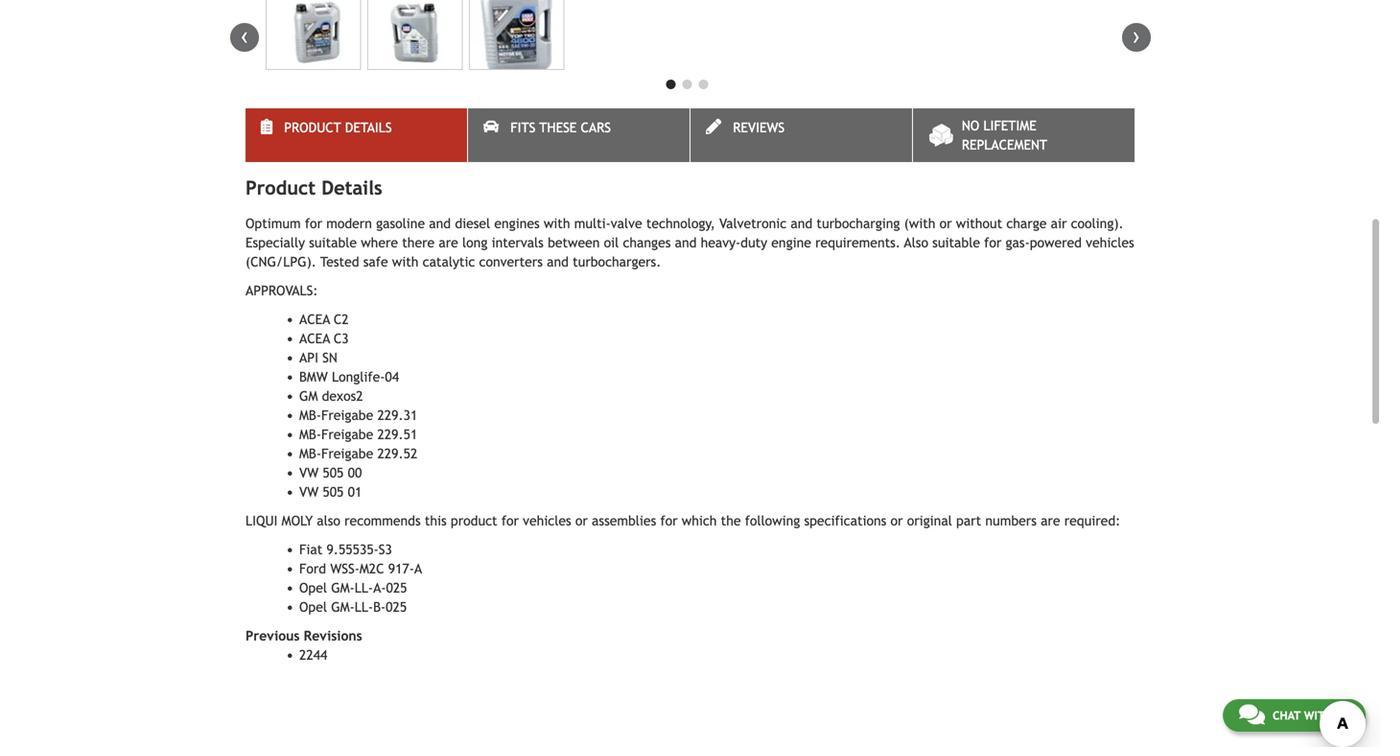 Task type: vqa. For each thing, say whether or not it's contained in the screenshot.
Add to Wish List's Add
no



Task type: locate. For each thing, give the bounding box(es) containing it.
1 vw from the top
[[299, 466, 319, 481]]

0 horizontal spatial suitable
[[309, 235, 357, 251]]

are up catalytic
[[439, 235, 459, 251]]

dexos2
[[322, 389, 363, 404]]

details
[[345, 120, 392, 135], [322, 177, 383, 199]]

0 vertical spatial mb-
[[299, 408, 321, 423]]

b-
[[373, 600, 386, 615]]

2 horizontal spatial with
[[1305, 709, 1333, 723]]

assemblies
[[592, 514, 657, 529]]

changes
[[623, 235, 671, 251]]

and
[[429, 216, 451, 231], [791, 216, 813, 231], [675, 235, 697, 251], [547, 254, 569, 270]]

liqui
[[246, 514, 278, 529]]

suitable
[[309, 235, 357, 251], [933, 235, 981, 251]]

2 gm- from the top
[[331, 600, 355, 615]]

ll- down "m2c"
[[355, 581, 373, 596]]

opel
[[299, 581, 327, 596], [299, 600, 327, 615]]

mb-
[[299, 408, 321, 423], [299, 427, 321, 443], [299, 446, 321, 462]]

1 horizontal spatial vehicles
[[1087, 235, 1135, 251]]

gasoline
[[376, 216, 425, 231]]

1 gm- from the top
[[331, 581, 355, 596]]

1 vertical spatial gm-
[[331, 600, 355, 615]]

suitable down without
[[933, 235, 981, 251]]

1 vertical spatial opel
[[299, 600, 327, 615]]

1 vertical spatial vw
[[299, 485, 319, 500]]

1 horizontal spatial es#3991621 - 20448 - top tec 4600 synthetic engine oil (5w-30) - 5 liter - suitable for gasoline and diesel vehicles with and without particulate filter & exhaust gas turbo chargers - liqui-moly - bmw volkswagen mercedes benz image
[[368, 0, 463, 70]]

with
[[544, 216, 571, 231], [392, 254, 419, 270], [1305, 709, 1333, 723]]

3 es#3991621 - 20448 - top tec 4600 synthetic engine oil (5w-30) - 5 liter - suitable for gasoline and diesel vehicles with and without particulate filter & exhaust gas turbo chargers - liqui-moly - bmw volkswagen mercedes benz image from the left
[[469, 0, 565, 70]]

1 horizontal spatial suitable
[[933, 235, 981, 251]]

lifetime
[[984, 118, 1037, 134]]

1 vertical spatial mb-
[[299, 427, 321, 443]]

with down there
[[392, 254, 419, 270]]

1 opel from the top
[[299, 581, 327, 596]]

or left original at the bottom right of the page
[[891, 514, 904, 529]]

and down technology,
[[675, 235, 697, 251]]

converters
[[479, 254, 543, 270]]

vehicles
[[1087, 235, 1135, 251], [523, 514, 572, 529]]

or right (with at the top right of the page
[[940, 216, 953, 231]]

without
[[957, 216, 1003, 231]]

025 down a-
[[386, 600, 407, 615]]

or left the assemblies
[[576, 514, 588, 529]]

1 vertical spatial vehicles
[[523, 514, 572, 529]]

0 vertical spatial details
[[345, 120, 392, 135]]

vw up "moly"
[[299, 485, 319, 500]]

turbocharging
[[817, 216, 901, 231]]

0 vertical spatial acea
[[299, 312, 330, 327]]

0 vertical spatial 505
[[323, 466, 344, 481]]

gm- down wss- on the left of the page
[[331, 581, 355, 596]]

or
[[940, 216, 953, 231], [576, 514, 588, 529], [891, 514, 904, 529]]

or inside optimum for modern gasoline and diesel engines with multi-valve technology, valvetronic and turbocharging (with or without charge air cooling). especially suitable where there are long intervals between oil changes and heavy-duty engine requirements. also suitable for gas-powered vehicles (cng/lpg). tested safe with catalytic converters and turbochargers.
[[940, 216, 953, 231]]

air
[[1051, 216, 1068, 231]]

2 horizontal spatial or
[[940, 216, 953, 231]]

01
[[348, 485, 362, 500]]

freigabe
[[321, 408, 374, 423], [321, 427, 374, 443], [321, 446, 374, 462]]

1 vertical spatial 025
[[386, 600, 407, 615]]

0 vertical spatial 025
[[386, 581, 407, 596]]

0 vertical spatial are
[[439, 235, 459, 251]]

fiat
[[299, 542, 323, 558]]

2 mb- from the top
[[299, 427, 321, 443]]

for left the "which"
[[661, 514, 678, 529]]

2 acea from the top
[[299, 331, 330, 347]]

025 down 917-
[[386, 581, 407, 596]]

cars
[[581, 120, 611, 135]]

for right the product
[[502, 514, 519, 529]]

and down between
[[547, 254, 569, 270]]

no lifetime replacement
[[962, 118, 1048, 153]]

are right numbers
[[1041, 514, 1061, 529]]

vw left 00
[[299, 466, 319, 481]]

3 mb- from the top
[[299, 446, 321, 462]]

required:
[[1065, 514, 1121, 529]]

1 vertical spatial 505
[[323, 485, 344, 500]]

are
[[439, 235, 459, 251], [1041, 514, 1061, 529]]

0 horizontal spatial are
[[439, 235, 459, 251]]

1 vertical spatial with
[[392, 254, 419, 270]]

opel up revisions
[[299, 600, 327, 615]]

2 horizontal spatial es#3991621 - 20448 - top tec 4600 synthetic engine oil (5w-30) - 5 liter - suitable for gasoline and diesel vehicles with and without particulate filter & exhaust gas turbo chargers - liqui-moly - bmw volkswagen mercedes benz image
[[469, 0, 565, 70]]

opel down ford
[[299, 581, 327, 596]]

0 horizontal spatial es#3991621 - 20448 - top tec 4600 synthetic engine oil (5w-30) - 5 liter - suitable for gasoline and diesel vehicles with and without particulate filter & exhaust gas turbo chargers - liqui-moly - bmw volkswagen mercedes benz image
[[266, 0, 361, 70]]

1 vertical spatial details
[[322, 177, 383, 199]]

2 vertical spatial mb-
[[299, 446, 321, 462]]

vehicles right the product
[[523, 514, 572, 529]]

ll-
[[355, 581, 373, 596], [355, 600, 373, 615]]

this
[[425, 514, 447, 529]]

0 vertical spatial with
[[544, 216, 571, 231]]

ll- down a-
[[355, 600, 373, 615]]

suitable up the 'tested'
[[309, 235, 357, 251]]

product
[[284, 120, 341, 135], [246, 177, 316, 199]]

with left us at the right bottom
[[1305, 709, 1333, 723]]

fits these cars link
[[468, 109, 690, 162]]

(with
[[905, 216, 936, 231]]

acea up api
[[299, 331, 330, 347]]

505
[[323, 466, 344, 481], [323, 485, 344, 500]]

for down without
[[985, 235, 1002, 251]]

acea left c2
[[299, 312, 330, 327]]

previous
[[246, 629, 300, 644]]

tested
[[321, 254, 359, 270]]

2 opel from the top
[[299, 600, 327, 615]]

vw
[[299, 466, 319, 481], [299, 485, 319, 500]]

505 left 01
[[323, 485, 344, 500]]

2 vertical spatial with
[[1305, 709, 1333, 723]]

sn
[[323, 350, 338, 366]]

recommends
[[345, 514, 421, 529]]

0 vertical spatial vw
[[299, 466, 319, 481]]

0 vertical spatial freigabe
[[321, 408, 374, 423]]

0 vertical spatial product
[[284, 120, 341, 135]]

9.55535-
[[327, 542, 379, 558]]

2 vw from the top
[[299, 485, 319, 500]]

0 vertical spatial vehicles
[[1087, 235, 1135, 251]]

1 freigabe from the top
[[321, 408, 374, 423]]

and up the "engine"
[[791, 216, 813, 231]]

with up between
[[544, 216, 571, 231]]

wss-
[[330, 562, 360, 577]]

gm-
[[331, 581, 355, 596], [331, 600, 355, 615]]

1 vertical spatial acea
[[299, 331, 330, 347]]

229.31
[[378, 408, 418, 423]]

vehicles down cooling).
[[1087, 235, 1135, 251]]

1 horizontal spatial with
[[544, 216, 571, 231]]

0 vertical spatial opel
[[299, 581, 327, 596]]

us
[[1337, 709, 1350, 723]]

intervals
[[492, 235, 544, 251]]

details inside "product details" link
[[345, 120, 392, 135]]

505 left 00
[[323, 466, 344, 481]]

025
[[386, 581, 407, 596], [386, 600, 407, 615]]

catalytic
[[423, 254, 475, 270]]

heavy-
[[701, 235, 741, 251]]

2 vertical spatial freigabe
[[321, 446, 374, 462]]

powered
[[1030, 235, 1082, 251]]

comments image
[[1240, 703, 1266, 726]]

0 vertical spatial product details
[[284, 120, 392, 135]]

valve
[[611, 216, 643, 231]]

gm- up revisions
[[331, 600, 355, 615]]

a-
[[373, 581, 386, 596]]

1 horizontal spatial are
[[1041, 514, 1061, 529]]

1 horizontal spatial or
[[891, 514, 904, 529]]

these
[[540, 120, 577, 135]]

1 ll- from the top
[[355, 581, 373, 596]]

c3
[[334, 331, 349, 347]]

0 vertical spatial gm-
[[331, 581, 355, 596]]

0 vertical spatial ll-
[[355, 581, 373, 596]]

are inside optimum for modern gasoline and diesel engines with multi-valve technology, valvetronic and turbocharging (with or without charge air cooling). especially suitable where there are long intervals between oil changes and heavy-duty engine requirements. also suitable for gas-powered vehicles (cng/lpg). tested safe with catalytic converters and turbochargers.
[[439, 235, 459, 251]]

oil
[[604, 235, 619, 251]]

1 vertical spatial product
[[246, 177, 316, 199]]

approvals:
[[246, 283, 318, 299]]

es#3991621 - 20448 - top tec 4600 synthetic engine oil (5w-30) - 5 liter - suitable for gasoline and diesel vehicles with and without particulate filter & exhaust gas turbo chargers - liqui-moly - bmw volkswagen mercedes benz image
[[266, 0, 361, 70], [368, 0, 463, 70], [469, 0, 565, 70]]

a
[[414, 562, 422, 577]]

2 025 from the top
[[386, 600, 407, 615]]

1 vertical spatial freigabe
[[321, 427, 374, 443]]

and up there
[[429, 216, 451, 231]]

1 vertical spatial ll-
[[355, 600, 373, 615]]



Task type: describe. For each thing, give the bounding box(es) containing it.
technology,
[[647, 216, 716, 231]]

0 horizontal spatial vehicles
[[523, 514, 572, 529]]

api
[[299, 350, 319, 366]]

no lifetime replacement link
[[914, 109, 1135, 162]]

0 horizontal spatial or
[[576, 514, 588, 529]]

especially
[[246, 235, 305, 251]]

replacement
[[962, 137, 1048, 153]]

no
[[962, 118, 980, 134]]

engines
[[495, 216, 540, 231]]

gas-
[[1006, 235, 1030, 251]]

2244
[[299, 648, 328, 663]]

reviews
[[733, 120, 785, 135]]

(cng/lpg).
[[246, 254, 317, 270]]

ford
[[299, 562, 326, 577]]

gm
[[299, 389, 318, 404]]

2 es#3991621 - 20448 - top tec 4600 synthetic engine oil (5w-30) - 5 liter - suitable for gasoline and diesel vehicles with and without particulate filter & exhaust gas turbo chargers - liqui-moly - bmw volkswagen mercedes benz image from the left
[[368, 0, 463, 70]]

moly
[[282, 514, 313, 529]]

also
[[905, 235, 929, 251]]

valvetronic
[[720, 216, 787, 231]]

00
[[348, 466, 362, 481]]

which
[[682, 514, 717, 529]]

original
[[908, 514, 953, 529]]

fiat 9.55535-s3 ford wss-m2c 917-a opel gm-ll-a-025 opel gm-ll-b-025
[[299, 542, 422, 615]]

long
[[463, 235, 488, 251]]

specifications
[[805, 514, 887, 529]]

modern
[[327, 216, 372, 231]]

revisions
[[304, 629, 362, 644]]

chat
[[1273, 709, 1301, 723]]

or for following
[[891, 514, 904, 529]]

diesel
[[455, 216, 491, 231]]

there
[[402, 235, 435, 251]]

part
[[957, 514, 982, 529]]

1 vertical spatial product details
[[246, 177, 383, 199]]

3 freigabe from the top
[[321, 446, 374, 462]]

chat with us
[[1273, 709, 1350, 723]]

2 505 from the top
[[323, 485, 344, 500]]

229.52
[[378, 446, 418, 462]]

longlife-
[[332, 370, 385, 385]]

229.51
[[378, 427, 418, 443]]

multi-
[[575, 216, 611, 231]]

1 es#3991621 - 20448 - top tec 4600 synthetic engine oil (5w-30) - 5 liter - suitable for gasoline and diesel vehicles with and without particulate filter & exhaust gas turbo chargers - liqui-moly - bmw volkswagen mercedes benz image from the left
[[266, 0, 361, 70]]

liqui moly also recommends this product for vehicles or assemblies for which the following specifications or original part numbers are required:
[[246, 514, 1121, 529]]

between
[[548, 235, 600, 251]]

1 acea from the top
[[299, 312, 330, 327]]

charge
[[1007, 216, 1047, 231]]

fits these cars
[[511, 120, 611, 135]]

s3
[[379, 542, 392, 558]]

2 suitable from the left
[[933, 235, 981, 251]]

following
[[745, 514, 801, 529]]

0 horizontal spatial with
[[392, 254, 419, 270]]

also
[[317, 514, 341, 529]]

c2
[[334, 312, 349, 327]]

product details link
[[246, 109, 467, 162]]

917-
[[388, 562, 414, 577]]

‹ link
[[230, 23, 259, 52]]

1 505 from the top
[[323, 466, 344, 481]]

1 025 from the top
[[386, 581, 407, 596]]

the
[[721, 514, 741, 529]]

fits
[[511, 120, 536, 135]]

2 ll- from the top
[[355, 600, 373, 615]]

turbochargers.
[[573, 254, 662, 270]]

or for turbocharging
[[940, 216, 953, 231]]

‹
[[241, 23, 249, 49]]

optimum
[[246, 216, 301, 231]]

1 suitable from the left
[[309, 235, 357, 251]]

numbers
[[986, 514, 1037, 529]]

m2c
[[360, 562, 384, 577]]

product
[[451, 514, 498, 529]]

requirements.
[[816, 235, 901, 251]]

vehicles inside optimum for modern gasoline and diesel engines with multi-valve technology, valvetronic and turbocharging (with or without charge air cooling). especially suitable where there are long intervals between oil changes and heavy-duty engine requirements. also suitable for gas-powered vehicles (cng/lpg). tested safe with catalytic converters and turbochargers.
[[1087, 235, 1135, 251]]

engine
[[772, 235, 812, 251]]

for left modern
[[305, 216, 322, 231]]

cooling).
[[1072, 216, 1124, 231]]

›
[[1133, 23, 1141, 49]]

› link
[[1123, 23, 1152, 52]]

previous revisions 2244
[[246, 629, 362, 663]]

reviews link
[[691, 109, 913, 162]]

acea c2 acea c3 api sn bmw longlife-04 gm dexos2 mb-freigabe 229.31 mb-freigabe 229.51 mb-freigabe 229.52 vw 505 00 vw 505 01
[[299, 312, 418, 500]]

duty
[[741, 235, 768, 251]]

safe
[[363, 254, 388, 270]]

chat with us link
[[1223, 700, 1367, 732]]

bmw
[[299, 370, 328, 385]]

1 mb- from the top
[[299, 408, 321, 423]]

2 freigabe from the top
[[321, 427, 374, 443]]

where
[[361, 235, 398, 251]]

optimum for modern gasoline and diesel engines with multi-valve technology, valvetronic and turbocharging (with or without charge air cooling). especially suitable where there are long intervals between oil changes and heavy-duty engine requirements. also suitable for gas-powered vehicles (cng/lpg). tested safe with catalytic converters and turbochargers.
[[246, 216, 1135, 270]]

1 vertical spatial are
[[1041, 514, 1061, 529]]



